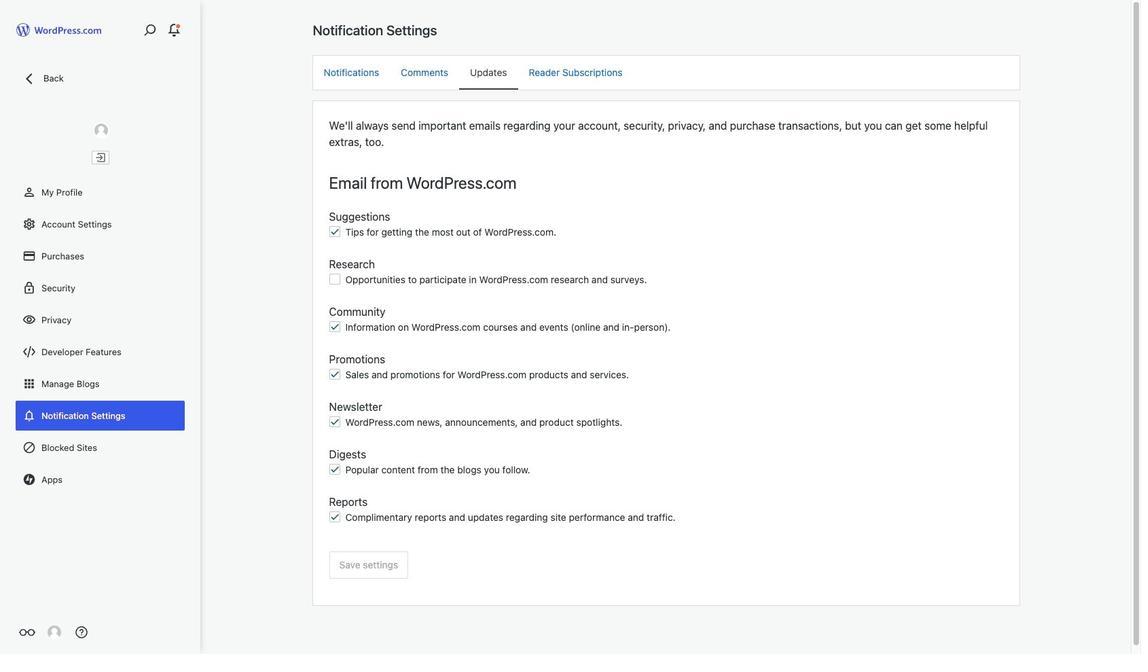 Task type: vqa. For each thing, say whether or not it's contained in the screenshot.
1st Img from the bottom
no



Task type: locate. For each thing, give the bounding box(es) containing it.
None checkbox
[[329, 274, 340, 285], [329, 321, 340, 332], [329, 369, 340, 380], [329, 416, 340, 427], [329, 464, 340, 475], [329, 274, 340, 285], [329, 321, 340, 332], [329, 369, 340, 380], [329, 416, 340, 427], [329, 464, 340, 475]]

group
[[329, 209, 1003, 243], [329, 256, 1003, 290], [329, 304, 1003, 338], [329, 351, 1003, 385], [329, 399, 1003, 433], [329, 446, 1003, 480], [329, 494, 1003, 528]]

None checkbox
[[329, 226, 340, 237], [329, 512, 340, 522], [329, 226, 340, 237], [329, 512, 340, 522]]

menu
[[313, 56, 1019, 90]]

1 group from the top
[[329, 209, 1003, 243]]

person image
[[22, 185, 36, 199]]

credit_card image
[[22, 249, 36, 263]]

settings image
[[22, 217, 36, 231]]

2 group from the top
[[329, 256, 1003, 290]]

4 group from the top
[[329, 351, 1003, 385]]

main content
[[313, 22, 1019, 605]]

log out of wordpress.com image
[[94, 152, 106, 164]]

apps image
[[22, 377, 36, 391]]



Task type: describe. For each thing, give the bounding box(es) containing it.
ruby anderson image
[[48, 626, 61, 639]]

6 group from the top
[[329, 446, 1003, 480]]

lock image
[[22, 281, 36, 295]]

7 group from the top
[[329, 494, 1003, 528]]

5 group from the top
[[329, 399, 1003, 433]]

3 group from the top
[[329, 304, 1003, 338]]

reader image
[[19, 624, 35, 641]]

ruby anderson image
[[93, 122, 109, 139]]

notifications image
[[22, 409, 36, 423]]

block image
[[22, 441, 36, 455]]

visibility image
[[22, 313, 36, 327]]



